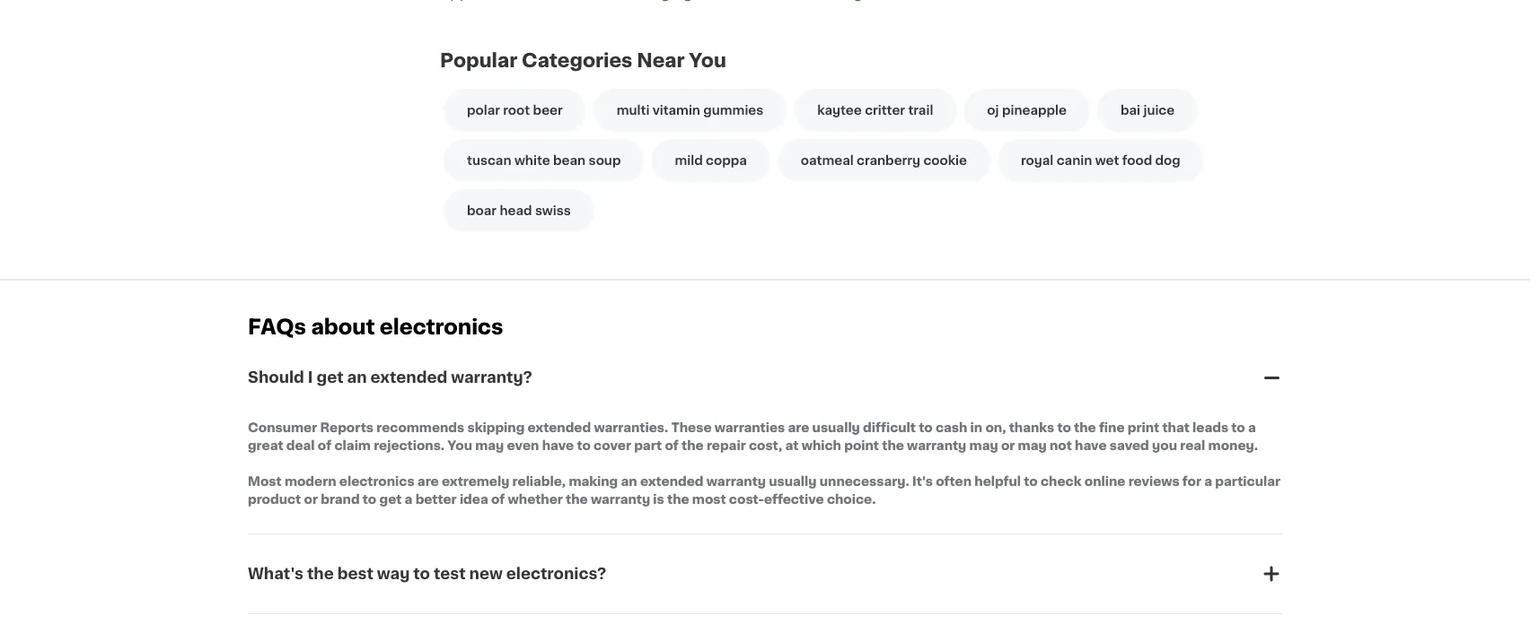 Task type: vqa. For each thing, say whether or not it's contained in the screenshot.
food
yes



Task type: describe. For each thing, give the bounding box(es) containing it.
usually inside consumer reports recommends skipping extended warranties. these warranties are usually difficult to cash in on, thanks to the fine print that leads to a great deal of claim rejections. you may even have to cover part of the repair cost, at which point the warranty may or may not have saved you real money.
[[812, 422, 860, 435]]

online
[[1084, 476, 1125, 489]]

whether
[[508, 494, 563, 507]]

an inside dropdown button
[[347, 371, 367, 386]]

to left cover
[[577, 440, 591, 453]]

is
[[653, 494, 664, 507]]

that
[[1162, 422, 1190, 435]]

1 have from the left
[[542, 440, 574, 453]]

royal canin wet food dog link
[[994, 136, 1207, 186]]

brand
[[321, 494, 360, 507]]

popular categories near you
[[440, 51, 726, 70]]

a inside consumer reports recommends skipping extended warranties. these warranties are usually difficult to cash in on, thanks to the fine print that leads to a great deal of claim rejections. you may even have to cover part of the repair cost, at which point the warranty may or may not have saved you real money.
[[1248, 422, 1256, 435]]

usually inside most modern electronics are extremely reliable, making an extended warranty usually unnecessary. it's often helpful to check online reviews for a particular product or brand to get a better idea of whether the warranty is the most cost-effective choice.
[[769, 476, 817, 489]]

cookie
[[923, 155, 967, 167]]

bai juice link
[[1094, 86, 1202, 136]]

should i get an extended warranty?
[[248, 371, 532, 386]]

oatmeal
[[801, 155, 854, 167]]

what's the best way to test new electronics? button
[[248, 543, 1282, 607]]

2 have from the left
[[1075, 440, 1107, 453]]

you
[[1152, 440, 1177, 453]]

tuscan
[[467, 155, 511, 167]]

mild
[[675, 155, 703, 167]]

about
[[311, 318, 375, 339]]

3 may from the left
[[1018, 440, 1047, 453]]

trail
[[908, 105, 933, 117]]

electronics for about
[[380, 318, 503, 339]]

idea
[[460, 494, 488, 507]]

tuscan white bean soup
[[467, 155, 621, 167]]

the down difficult
[[882, 440, 904, 453]]

great
[[248, 440, 283, 453]]

dog
[[1155, 155, 1181, 167]]

these
[[671, 422, 712, 435]]

pineapple
[[1002, 105, 1067, 117]]

extended inside most modern electronics are extremely reliable, making an extended warranty usually unnecessary. it's often helpful to check online reviews for a particular product or brand to get a better idea of whether the warranty is the most cost-effective choice.
[[640, 476, 704, 489]]

the left fine
[[1074, 422, 1096, 435]]

popular
[[440, 51, 517, 70]]

to up not on the right
[[1057, 422, 1071, 435]]

money.
[[1208, 440, 1258, 453]]

repair
[[707, 440, 746, 453]]

are inside consumer reports recommends skipping extended warranties. these warranties are usually difficult to cash in on, thanks to the fine print that leads to a great deal of claim rejections. you may even have to cover part of the repair cost, at which point the warranty may or may not have saved you real money.
[[788, 422, 809, 435]]

the inside the what's the best way to test new electronics? dropdown button
[[307, 567, 334, 583]]

fine
[[1099, 422, 1125, 435]]

oatmeal cranberry cookie
[[801, 155, 967, 167]]

point
[[844, 440, 879, 453]]

wet
[[1095, 155, 1119, 167]]

critter
[[865, 105, 905, 117]]

reliable,
[[512, 476, 566, 489]]

better
[[415, 494, 457, 507]]

mild coppa
[[675, 155, 747, 167]]

to inside dropdown button
[[413, 567, 430, 583]]

of inside most modern electronics are extremely reliable, making an extended warranty usually unnecessary. it's often helpful to check online reviews for a particular product or brand to get a better idea of whether the warranty is the most cost-effective choice.
[[491, 494, 505, 507]]

the down these
[[682, 440, 704, 453]]

polar
[[467, 105, 500, 117]]

consumer reports recommends skipping extended warranties. these warranties are usually difficult to cash in on, thanks to the fine print that leads to a great deal of claim rejections. you may even have to cover part of the repair cost, at which point the warranty may or may not have saved you real money.
[[248, 422, 1259, 453]]

boar head swiss
[[467, 205, 571, 218]]

an inside most modern electronics are extremely reliable, making an extended warranty usually unnecessary. it's often helpful to check online reviews for a particular product or brand to get a better idea of whether the warranty is the most cost-effective choice.
[[621, 476, 637, 489]]

coppa
[[706, 155, 747, 167]]

faqs about electronics
[[248, 318, 503, 339]]

product
[[248, 494, 301, 507]]

the down making at left
[[566, 494, 588, 507]]

kaytee
[[817, 105, 862, 117]]

to left 'cash'
[[919, 422, 933, 435]]

polar root beer link
[[440, 86, 590, 136]]

leads
[[1193, 422, 1228, 435]]

at
[[785, 440, 799, 453]]

most
[[692, 494, 726, 507]]

thanks
[[1009, 422, 1054, 435]]

warranties
[[715, 422, 785, 435]]

faqs
[[248, 318, 306, 339]]

canin
[[1057, 155, 1092, 167]]

the right the is
[[667, 494, 689, 507]]

often
[[936, 476, 972, 489]]

soup
[[589, 155, 621, 167]]

get inside most modern electronics are extremely reliable, making an extended warranty usually unnecessary. it's often helpful to check online reviews for a particular product or brand to get a better idea of whether the warranty is the most cost-effective choice.
[[379, 494, 402, 507]]

gummies
[[703, 105, 764, 117]]

are inside most modern electronics are extremely reliable, making an extended warranty usually unnecessary. it's often helpful to check online reviews for a particular product or brand to get a better idea of whether the warranty is the most cost-effective choice.
[[417, 476, 439, 489]]

what's the best way to test new electronics?
[[248, 567, 606, 583]]

swiss
[[535, 205, 571, 218]]

making
[[569, 476, 618, 489]]

0 horizontal spatial of
[[318, 440, 332, 453]]

helpful
[[975, 476, 1021, 489]]

real
[[1180, 440, 1205, 453]]

oj
[[987, 105, 999, 117]]

saved
[[1110, 440, 1149, 453]]

multi vitamin gummies
[[617, 105, 764, 117]]

to left the check
[[1024, 476, 1038, 489]]

extended for an
[[370, 371, 447, 386]]

kaytee critter trail link
[[790, 86, 960, 136]]

head
[[500, 205, 532, 218]]

warranty inside consumer reports recommends skipping extended warranties. these warranties are usually difficult to cash in on, thanks to the fine print that leads to a great deal of claim rejections. you may even have to cover part of the repair cost, at which point the warranty may or may not have saved you real money.
[[907, 440, 966, 453]]

warranties.
[[594, 422, 668, 435]]

extremely
[[442, 476, 509, 489]]

which
[[802, 440, 841, 453]]



Task type: locate. For each thing, give the bounding box(es) containing it.
extended inside consumer reports recommends skipping extended warranties. these warranties are usually difficult to cash in on, thanks to the fine print that leads to a great deal of claim rejections. you may even have to cover part of the repair cost, at which point the warranty may or may not have saved you real money.
[[528, 422, 591, 435]]

warranty up "cost-"
[[706, 476, 766, 489]]

to
[[919, 422, 933, 435], [1057, 422, 1071, 435], [1231, 422, 1245, 435], [577, 440, 591, 453], [1024, 476, 1038, 489], [363, 494, 376, 507], [413, 567, 430, 583]]

deal
[[286, 440, 315, 453]]

modern
[[285, 476, 336, 489]]

1 horizontal spatial an
[[621, 476, 637, 489]]

multi
[[617, 105, 650, 117]]

0 horizontal spatial warranty
[[591, 494, 650, 507]]

2 vertical spatial extended
[[640, 476, 704, 489]]

a left better
[[405, 494, 412, 507]]

extended for skipping
[[528, 422, 591, 435]]

of
[[318, 440, 332, 453], [665, 440, 679, 453], [491, 494, 505, 507]]

1 horizontal spatial have
[[1075, 440, 1107, 453]]

or inside most modern electronics are extremely reliable, making an extended warranty usually unnecessary. it's often helpful to check online reviews for a particular product or brand to get a better idea of whether the warranty is the most cost-effective choice.
[[304, 494, 318, 507]]

2 vertical spatial a
[[405, 494, 412, 507]]

in
[[970, 422, 982, 435]]

particular
[[1215, 476, 1280, 489]]

2 horizontal spatial a
[[1248, 422, 1256, 435]]

should i get an extended warranty? button
[[248, 346, 1282, 411]]

extended up recommends
[[370, 371, 447, 386]]

electronics
[[380, 318, 503, 339], [339, 476, 414, 489]]

1 vertical spatial get
[[379, 494, 402, 507]]

kaytee critter trail
[[817, 105, 933, 117]]

0 horizontal spatial or
[[304, 494, 318, 507]]

oatmeal cranberry cookie link
[[774, 136, 994, 186]]

0 vertical spatial a
[[1248, 422, 1256, 435]]

of right part
[[665, 440, 679, 453]]

warranty down making at left
[[591, 494, 650, 507]]

to right brand at the left of page
[[363, 494, 376, 507]]

you right near at top
[[689, 51, 726, 70]]

it's
[[912, 476, 933, 489]]

or inside consumer reports recommends skipping extended warranties. these warranties are usually difficult to cash in on, thanks to the fine print that leads to a great deal of claim rejections. you may even have to cover part of the repair cost, at which point the warranty may or may not have saved you real money.
[[1001, 440, 1015, 453]]

electronics up warranty?
[[380, 318, 503, 339]]

0 horizontal spatial an
[[347, 371, 367, 386]]

0 vertical spatial extended
[[370, 371, 447, 386]]

get
[[316, 371, 344, 386], [379, 494, 402, 507]]

0 horizontal spatial you
[[447, 440, 472, 453]]

usually
[[812, 422, 860, 435], [769, 476, 817, 489]]

most modern electronics are extremely reliable, making an extended warranty usually unnecessary. it's often helpful to check online reviews for a particular product or brand to get a better idea of whether the warranty is the most cost-effective choice.
[[248, 476, 1283, 507]]

should
[[248, 371, 304, 386]]

electronics up brand at the left of page
[[339, 476, 414, 489]]

get right i
[[316, 371, 344, 386]]

2 vertical spatial warranty
[[591, 494, 650, 507]]

or
[[1001, 440, 1015, 453], [304, 494, 318, 507]]

you up extremely
[[447, 440, 472, 453]]

0 vertical spatial get
[[316, 371, 344, 386]]

2 horizontal spatial warranty
[[907, 440, 966, 453]]

0 vertical spatial are
[[788, 422, 809, 435]]

cover
[[594, 440, 631, 453]]

electronics?
[[506, 567, 606, 583]]

2 horizontal spatial may
[[1018, 440, 1047, 453]]

extended
[[370, 371, 447, 386], [528, 422, 591, 435], [640, 476, 704, 489]]

1 horizontal spatial get
[[379, 494, 402, 507]]

0 horizontal spatial have
[[542, 440, 574, 453]]

bai
[[1121, 105, 1140, 117]]

an
[[347, 371, 367, 386], [621, 476, 637, 489]]

rejections.
[[374, 440, 445, 453]]

oj pineapple link
[[960, 86, 1094, 136]]

oj pineapple
[[987, 105, 1067, 117]]

beer
[[533, 105, 563, 117]]

2 may from the left
[[969, 440, 998, 453]]

0 horizontal spatial may
[[475, 440, 504, 453]]

1 vertical spatial extended
[[528, 422, 591, 435]]

what's
[[248, 567, 303, 583]]

reviews
[[1128, 476, 1180, 489]]

the left best
[[307, 567, 334, 583]]

get left better
[[379, 494, 402, 507]]

1 vertical spatial or
[[304, 494, 318, 507]]

recommends
[[376, 422, 464, 435]]

white
[[514, 155, 550, 167]]

1 horizontal spatial a
[[1204, 476, 1212, 489]]

extended up even
[[528, 422, 591, 435]]

royal canin wet food dog
[[1021, 155, 1181, 167]]

print
[[1128, 422, 1159, 435]]

cranberry
[[857, 155, 920, 167]]

0 horizontal spatial extended
[[370, 371, 447, 386]]

juice
[[1143, 105, 1175, 117]]

multi vitamin gummies link
[[590, 86, 790, 136]]

way
[[377, 567, 410, 583]]

effective
[[764, 494, 824, 507]]

0 vertical spatial an
[[347, 371, 367, 386]]

root
[[503, 105, 530, 117]]

boar
[[467, 205, 497, 218]]

royal
[[1021, 155, 1054, 167]]

warranty
[[907, 440, 966, 453], [706, 476, 766, 489], [591, 494, 650, 507]]

have down fine
[[1075, 440, 1107, 453]]

cost,
[[749, 440, 782, 453]]

near
[[637, 51, 685, 70]]

warranty?
[[451, 371, 532, 386]]

usually up effective
[[769, 476, 817, 489]]

or down on,
[[1001, 440, 1015, 453]]

an right making at left
[[621, 476, 637, 489]]

to left test
[[413, 567, 430, 583]]

0 vertical spatial warranty
[[907, 440, 966, 453]]

cost-
[[729, 494, 764, 507]]

1 horizontal spatial may
[[969, 440, 998, 453]]

a up money.
[[1248, 422, 1256, 435]]

extended inside dropdown button
[[370, 371, 447, 386]]

choice.
[[827, 494, 876, 507]]

2 horizontal spatial extended
[[640, 476, 704, 489]]

1 vertical spatial usually
[[769, 476, 817, 489]]

get inside dropdown button
[[316, 371, 344, 386]]

are up better
[[417, 476, 439, 489]]

even
[[507, 440, 539, 453]]

polar root beer
[[467, 105, 563, 117]]

0 horizontal spatial get
[[316, 371, 344, 386]]

an right i
[[347, 371, 367, 386]]

of right idea
[[491, 494, 505, 507]]

electronics inside most modern electronics are extremely reliable, making an extended warranty usually unnecessary. it's often helpful to check online reviews for a particular product or brand to get a better idea of whether the warranty is the most cost-effective choice.
[[339, 476, 414, 489]]

not
[[1050, 440, 1072, 453]]

difficult
[[863, 422, 916, 435]]

0 horizontal spatial are
[[417, 476, 439, 489]]

0 vertical spatial usually
[[812, 422, 860, 435]]

1 horizontal spatial of
[[491, 494, 505, 507]]

1 horizontal spatial extended
[[528, 422, 591, 435]]

1 vertical spatial an
[[621, 476, 637, 489]]

or down modern at bottom
[[304, 494, 318, 507]]

1 vertical spatial are
[[417, 476, 439, 489]]

1 horizontal spatial you
[[689, 51, 726, 70]]

test
[[434, 567, 466, 583]]

may down in
[[969, 440, 998, 453]]

cash
[[936, 422, 967, 435]]

a
[[1248, 422, 1256, 435], [1204, 476, 1212, 489], [405, 494, 412, 507]]

1 vertical spatial a
[[1204, 476, 1212, 489]]

0 vertical spatial you
[[689, 51, 726, 70]]

bean
[[553, 155, 586, 167]]

are up at
[[788, 422, 809, 435]]

mild coppa link
[[648, 136, 774, 186]]

usually up which
[[812, 422, 860, 435]]

i
[[308, 371, 313, 386]]

tuscan white bean soup link
[[440, 136, 648, 186]]

0 vertical spatial or
[[1001, 440, 1015, 453]]

on,
[[985, 422, 1006, 435]]

reports
[[320, 422, 374, 435]]

you inside consumer reports recommends skipping extended warranties. these warranties are usually difficult to cash in on, thanks to the fine print that leads to a great deal of claim rejections. you may even have to cover part of the repair cost, at which point the warranty may or may not have saved you real money.
[[447, 440, 472, 453]]

for
[[1182, 476, 1201, 489]]

may down skipping
[[475, 440, 504, 453]]

may down thanks
[[1018, 440, 1047, 453]]

electronics for modern
[[339, 476, 414, 489]]

of right deal
[[318, 440, 332, 453]]

to up money.
[[1231, 422, 1245, 435]]

food
[[1122, 155, 1152, 167]]

0 horizontal spatial a
[[405, 494, 412, 507]]

1 vertical spatial electronics
[[339, 476, 414, 489]]

2 horizontal spatial of
[[665, 440, 679, 453]]

boar head swiss link
[[440, 186, 598, 237]]

1 vertical spatial warranty
[[706, 476, 766, 489]]

categories
[[522, 51, 632, 70]]

have right even
[[542, 440, 574, 453]]

1 vertical spatial you
[[447, 440, 472, 453]]

1 may from the left
[[475, 440, 504, 453]]

a right for at right
[[1204, 476, 1212, 489]]

new
[[469, 567, 503, 583]]

1 horizontal spatial or
[[1001, 440, 1015, 453]]

0 vertical spatial electronics
[[380, 318, 503, 339]]

1 horizontal spatial warranty
[[706, 476, 766, 489]]

bai juice
[[1121, 105, 1175, 117]]

part
[[634, 440, 662, 453]]

warranty down 'cash'
[[907, 440, 966, 453]]

extended up the is
[[640, 476, 704, 489]]

the
[[1074, 422, 1096, 435], [682, 440, 704, 453], [882, 440, 904, 453], [566, 494, 588, 507], [667, 494, 689, 507], [307, 567, 334, 583]]

consumer
[[248, 422, 317, 435]]

claim
[[334, 440, 371, 453]]

check
[[1041, 476, 1082, 489]]

1 horizontal spatial are
[[788, 422, 809, 435]]



